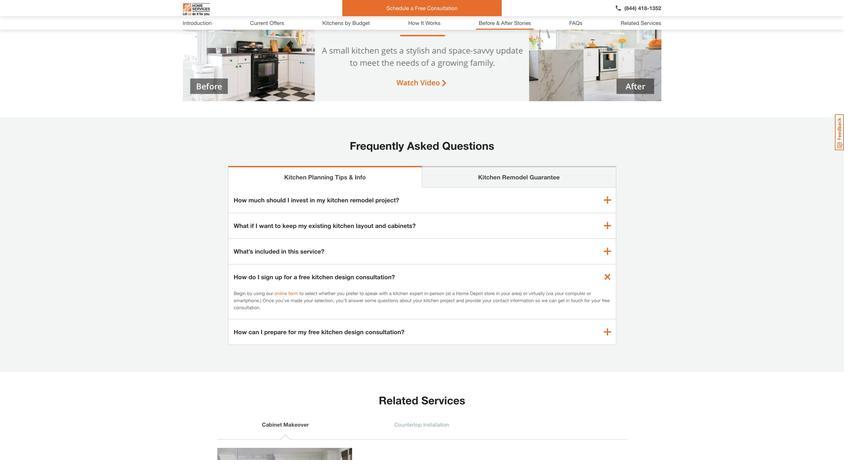 Task type: locate. For each thing, give the bounding box(es) containing it.
how left much
[[234, 196, 247, 204]]

a left free
[[411, 5, 414, 11]]

to
[[275, 222, 281, 229], [300, 290, 304, 296], [360, 290, 364, 296]]

project?
[[376, 196, 400, 204]]

select
[[305, 290, 318, 296]]

using
[[254, 290, 265, 296]]

1 vertical spatial for
[[585, 297, 591, 303]]

our
[[267, 290, 273, 296]]

418-
[[639, 5, 650, 11]]

0 vertical spatial related
[[621, 20, 640, 26]]

selection,
[[315, 297, 335, 303]]

this
[[288, 247, 299, 255]]

cabinets?
[[388, 222, 416, 229]]

0 horizontal spatial related
[[379, 394, 419, 407]]

tips
[[335, 173, 348, 181]]

0 vertical spatial design
[[335, 273, 354, 280]]

kitchen for kitchen planning tips & info
[[285, 173, 307, 181]]

can left prepare
[[249, 328, 259, 335]]

or up information
[[524, 290, 528, 296]]

my right "invest" at the left top of page
[[317, 196, 326, 204]]

info
[[355, 173, 366, 181]]

guarantee
[[530, 173, 560, 181]]

i left prepare
[[261, 328, 263, 335]]

kitchen up "invest" at the left top of page
[[285, 173, 307, 181]]

my right keep
[[299, 222, 307, 229]]

how left do
[[234, 273, 247, 280]]

for inside to select whether you prefer to speak with a kitchen expert in-person (at a home depot store in your area) or virtually (via your computer or smartphone.) once you've made your selection, you'll answer some questions about your kitchen project and provide your contact information so we can get in touch for your free consultation.
[[585, 297, 591, 303]]

schedule
[[387, 5, 409, 11]]

free up select
[[299, 273, 310, 280]]

expert
[[410, 290, 423, 296]]

for right the 'up'
[[284, 273, 292, 280]]

0 vertical spatial related services
[[621, 20, 662, 26]]

and
[[376, 222, 386, 229], [456, 297, 464, 303]]

to up answer
[[360, 290, 364, 296]]

related up countertop
[[379, 394, 419, 407]]

0 horizontal spatial &
[[349, 173, 353, 181]]

want
[[259, 222, 273, 229]]

answer
[[349, 297, 364, 303]]

0 horizontal spatial or
[[524, 290, 528, 296]]

services down '1352'
[[641, 20, 662, 26]]

design
[[335, 273, 354, 280], [345, 328, 364, 335]]

0 horizontal spatial related services
[[379, 394, 466, 407]]

1 horizontal spatial services
[[641, 20, 662, 26]]

1 vertical spatial &
[[349, 173, 353, 181]]

how left 'it'
[[409, 20, 420, 26]]

services up installation
[[422, 394, 466, 407]]

your
[[502, 290, 511, 296], [555, 290, 564, 296], [304, 297, 313, 303], [413, 297, 423, 303], [483, 297, 492, 303], [592, 297, 601, 303]]

to select whether you prefer to speak with a kitchen expert in-person (at a home depot store in your area) or virtually (via your computer or smartphone.) once you've made your selection, you'll answer some questions about your kitchen project and provide your contact information so we can get in touch for your free consultation.
[[234, 290, 610, 310]]

1 horizontal spatial and
[[456, 297, 464, 303]]

1 vertical spatial free
[[602, 297, 610, 303]]

design down answer
[[345, 328, 364, 335]]

related services up countertop installation
[[379, 394, 466, 407]]

touch
[[572, 297, 584, 303]]

and down home
[[456, 297, 464, 303]]

by
[[345, 20, 351, 26], [247, 290, 253, 296]]

depot
[[470, 290, 483, 296]]

some
[[365, 297, 377, 303]]

kitchen
[[285, 173, 307, 181], [479, 173, 501, 181]]

kitchen down the selection, on the left
[[322, 328, 343, 335]]

0 vertical spatial can
[[550, 297, 557, 303]]

kitchen up whether
[[312, 273, 333, 280]]

consultation? down questions
[[366, 328, 405, 335]]

1352
[[650, 5, 662, 11]]

current
[[250, 20, 268, 26]]

in
[[310, 196, 315, 204], [281, 247, 287, 255], [497, 290, 500, 296], [567, 297, 570, 303]]

2 or from the left
[[587, 290, 592, 296]]

in-
[[425, 290, 430, 296]]

countertop installation
[[395, 421, 450, 428]]

my
[[317, 196, 326, 204], [299, 222, 307, 229], [298, 328, 307, 335]]

0 vertical spatial by
[[345, 20, 351, 26]]

offers
[[270, 20, 284, 26]]

design up you
[[335, 273, 354, 280]]

by left budget
[[345, 20, 351, 26]]

computer
[[566, 290, 586, 296]]

in right get
[[567, 297, 570, 303]]

your right "touch"
[[592, 297, 601, 303]]

kitchen down in-
[[424, 297, 439, 303]]

1 vertical spatial by
[[247, 290, 253, 296]]

can down (via on the right bottom
[[550, 297, 557, 303]]

introduction
[[183, 20, 212, 26]]

1 vertical spatial my
[[299, 222, 307, 229]]

0 horizontal spatial services
[[422, 394, 466, 407]]

before and after small kitchen remodel with white cabinetry, waterfall countertop and open shelving image
[[183, 1, 662, 101]]

schedule a free consultation
[[387, 5, 458, 11]]

services
[[641, 20, 662, 26], [422, 394, 466, 407]]

1 vertical spatial related services
[[379, 394, 466, 407]]

free down the selection, on the left
[[309, 328, 320, 335]]

1 vertical spatial and
[[456, 297, 464, 303]]

your down store
[[483, 297, 492, 303]]

2 horizontal spatial to
[[360, 290, 364, 296]]

for right prepare
[[289, 328, 297, 335]]

before
[[479, 20, 495, 26]]

by for budget
[[345, 20, 351, 26]]

2 kitchen from the left
[[479, 173, 501, 181]]

cabinet makeover
[[262, 421, 309, 428]]

0 horizontal spatial to
[[275, 222, 281, 229]]

what if i want to keep my existing kitchen layout and cabinets?
[[234, 222, 416, 229]]

i right do
[[258, 273, 260, 280]]

related
[[621, 20, 640, 26], [379, 394, 419, 407]]

kitchen for kitchen remodel guarantee
[[479, 173, 501, 181]]

for right "touch"
[[585, 297, 591, 303]]

questions
[[443, 139, 495, 152]]

free
[[299, 273, 310, 280], [602, 297, 610, 303], [309, 328, 320, 335]]

0 vertical spatial consultation?
[[356, 273, 395, 280]]

asked
[[407, 139, 440, 152]]

1 horizontal spatial by
[[345, 20, 351, 26]]

kitchen up about
[[393, 290, 409, 296]]

& left info at the left top of the page
[[349, 173, 353, 181]]

1 horizontal spatial can
[[550, 297, 557, 303]]

0 vertical spatial &
[[497, 20, 500, 26]]

a
[[411, 5, 414, 11], [294, 273, 297, 280], [389, 290, 392, 296], [453, 290, 455, 296]]

and right layout
[[376, 222, 386, 229]]

2 vertical spatial for
[[289, 328, 297, 335]]

in left the this
[[281, 247, 287, 255]]

by up smartphone.)
[[247, 290, 253, 296]]

related services down (844) 418-1352 link
[[621, 20, 662, 26]]

kitchen left remodel
[[479, 173, 501, 181]]

1 horizontal spatial or
[[587, 290, 592, 296]]

kitchens by budget
[[323, 20, 370, 26]]

consultation? up speak
[[356, 273, 395, 280]]

0 horizontal spatial by
[[247, 290, 253, 296]]

i for prepare
[[261, 328, 263, 335]]

consultation?
[[356, 273, 395, 280], [366, 328, 405, 335]]

your up contact
[[502, 290, 511, 296]]

in up contact
[[497, 290, 500, 296]]

how for how much should i invest in my kitchen remodel project?
[[234, 196, 247, 204]]

what's included in this service?
[[234, 247, 325, 255]]

for
[[284, 273, 292, 280], [585, 297, 591, 303], [289, 328, 297, 335]]

sign
[[261, 273, 273, 280]]

in right "invest" at the left top of page
[[310, 196, 315, 204]]

how
[[409, 20, 420, 26], [234, 196, 247, 204], [234, 273, 247, 280], [234, 328, 247, 335]]

a right "with"
[[389, 290, 392, 296]]

to left keep
[[275, 222, 281, 229]]

or
[[524, 290, 528, 296], [587, 290, 592, 296]]

0 vertical spatial my
[[317, 196, 326, 204]]

how for how it works
[[409, 20, 420, 26]]

1 kitchen from the left
[[285, 173, 307, 181]]

you've
[[276, 297, 290, 303]]

project
[[441, 297, 455, 303]]

1 vertical spatial related
[[379, 394, 419, 407]]

i
[[288, 196, 290, 204], [256, 222, 258, 229], [258, 273, 260, 280], [261, 328, 263, 335]]

i right "if" at the left of page
[[256, 222, 258, 229]]

1 horizontal spatial &
[[497, 20, 500, 26]]

kitchen
[[327, 196, 349, 204], [333, 222, 355, 229], [312, 273, 333, 280], [393, 290, 409, 296], [424, 297, 439, 303], [322, 328, 343, 335]]

0 horizontal spatial and
[[376, 222, 386, 229]]

should
[[267, 196, 286, 204]]

layout
[[356, 222, 374, 229]]

consultation.
[[234, 304, 261, 310]]

how down consultation.
[[234, 328, 247, 335]]

or right computer
[[587, 290, 592, 296]]

free right "touch"
[[602, 297, 610, 303]]

my right prepare
[[298, 328, 307, 335]]

0 horizontal spatial can
[[249, 328, 259, 335]]

& left after
[[497, 20, 500, 26]]

related down (844)
[[621, 20, 640, 26]]

kitchen left layout
[[333, 222, 355, 229]]

1 horizontal spatial kitchen
[[479, 173, 501, 181]]

to right form
[[300, 290, 304, 296]]

my for kitchen
[[317, 196, 326, 204]]

consultation
[[427, 5, 458, 11]]

0 horizontal spatial kitchen
[[285, 173, 307, 181]]

can inside to select whether you prefer to speak with a kitchen expert in-person (at a home depot store in your area) or virtually (via your computer or smartphone.) once you've made your selection, you'll answer some questions about your kitchen project and provide your contact information so we can get in touch for your free consultation.
[[550, 297, 557, 303]]

smartphone.)
[[234, 297, 262, 303]]

what
[[234, 222, 249, 229]]

1 horizontal spatial related services
[[621, 20, 662, 26]]

kitchen down the tips
[[327, 196, 349, 204]]

1 horizontal spatial to
[[300, 290, 304, 296]]

up
[[275, 273, 282, 280]]



Task type: describe. For each thing, give the bounding box(es) containing it.
person
[[430, 290, 445, 296]]

online form link
[[275, 290, 298, 296]]

do
[[249, 273, 256, 280]]

kitchens
[[323, 20, 344, 26]]

works
[[426, 20, 441, 26]]

frequently
[[350, 139, 404, 152]]

frequently asked questions
[[350, 139, 495, 152]]

(via
[[547, 290, 554, 296]]

0 vertical spatial services
[[641, 20, 662, 26]]

how for how do i sign up for a free kitchen design consultation?
[[234, 273, 247, 280]]

made
[[291, 297, 303, 303]]

prefer
[[346, 290, 359, 296]]

my for existing
[[299, 222, 307, 229]]

if
[[251, 222, 254, 229]]

feedback link image
[[836, 114, 845, 150]]

we
[[542, 297, 548, 303]]

kitchen remodel guarantee
[[479, 173, 560, 181]]

i for sign
[[258, 273, 260, 280]]

once
[[263, 297, 274, 303]]

about
[[400, 297, 412, 303]]

your down expert
[[413, 297, 423, 303]]

0 vertical spatial free
[[299, 273, 310, 280]]

a inside button
[[411, 5, 414, 11]]

(844) 418-1352
[[625, 5, 662, 11]]

begin
[[234, 290, 246, 296]]

1 vertical spatial design
[[345, 328, 364, 335]]

i left "invest" at the left top of page
[[288, 196, 290, 204]]

how can i prepare for my free kitchen design consultation?
[[234, 328, 405, 335]]

(at
[[446, 290, 451, 296]]

1 or from the left
[[524, 290, 528, 296]]

remodel
[[350, 196, 374, 204]]

questions
[[378, 297, 399, 303]]

makeover
[[284, 421, 309, 428]]

1 vertical spatial services
[[422, 394, 466, 407]]

existing
[[309, 222, 331, 229]]

cabinet
[[262, 421, 282, 428]]

free inside to select whether you prefer to speak with a kitchen expert in-person (at a home depot store in your area) or virtually (via your computer or smartphone.) once you've made your selection, you'll answer some questions about your kitchen project and provide your contact information so we can get in touch for your free consultation.
[[602, 297, 610, 303]]

contact
[[493, 297, 509, 303]]

countertop
[[395, 421, 422, 428]]

your up get
[[555, 290, 564, 296]]

home
[[456, 290, 469, 296]]

(844) 418-1352 link
[[616, 4, 662, 12]]

stories
[[515, 20, 531, 26]]

how do i sign up for a free kitchen design consultation?
[[234, 273, 395, 280]]

0 vertical spatial for
[[284, 273, 292, 280]]

included
[[255, 247, 280, 255]]

much
[[249, 196, 265, 204]]

faqs
[[570, 20, 583, 26]]

installation
[[424, 421, 450, 428]]

information
[[511, 297, 534, 303]]

whether
[[319, 290, 336, 296]]

form
[[289, 290, 298, 296]]

prepare
[[264, 328, 287, 335]]

2 vertical spatial free
[[309, 328, 320, 335]]

1 vertical spatial consultation?
[[366, 328, 405, 335]]

remodel
[[503, 173, 528, 181]]

do it for you logo image
[[183, 0, 210, 19]]

invest
[[291, 196, 308, 204]]

virtually
[[529, 290, 545, 296]]

so
[[536, 297, 541, 303]]

after
[[502, 20, 513, 26]]

keep
[[283, 222, 297, 229]]

planning
[[308, 173, 334, 181]]

get
[[559, 297, 565, 303]]

online
[[275, 290, 287, 296]]

0 vertical spatial and
[[376, 222, 386, 229]]

how it works
[[409, 20, 441, 26]]

budget
[[353, 20, 370, 26]]

and inside to select whether you prefer to speak with a kitchen expert in-person (at a home depot store in your area) or virtually (via your computer or smartphone.) once you've made your selection, you'll answer some questions about your kitchen project and provide your contact information so we can get in touch for your free consultation.
[[456, 297, 464, 303]]

you'll
[[336, 297, 347, 303]]

you
[[337, 290, 345, 296]]

free
[[415, 5, 426, 11]]

by for using
[[247, 290, 253, 296]]

before & after stories
[[479, 20, 531, 26]]

kitchen planning tips & info
[[285, 173, 366, 181]]

how much should i invest in my kitchen remodel project?
[[234, 196, 400, 204]]

speak
[[365, 290, 378, 296]]

provide
[[466, 297, 482, 303]]

store
[[485, 290, 495, 296]]

it
[[421, 20, 424, 26]]

with
[[379, 290, 388, 296]]

a right (at
[[453, 290, 455, 296]]

1 vertical spatial can
[[249, 328, 259, 335]]

begin by using our online form
[[234, 290, 298, 296]]

i for want
[[256, 222, 258, 229]]

your down select
[[304, 297, 313, 303]]

1 horizontal spatial related
[[621, 20, 640, 26]]

how for how can i prepare for my free kitchen design consultation?
[[234, 328, 247, 335]]

schedule a free consultation button
[[343, 0, 502, 16]]

area)
[[512, 290, 522, 296]]

current offers
[[250, 20, 284, 26]]

a up form
[[294, 273, 297, 280]]

2 vertical spatial my
[[298, 328, 307, 335]]

(844)
[[625, 5, 637, 11]]

service?
[[301, 247, 325, 255]]



Task type: vqa. For each thing, say whether or not it's contained in the screenshot.
bottommost the for
yes



